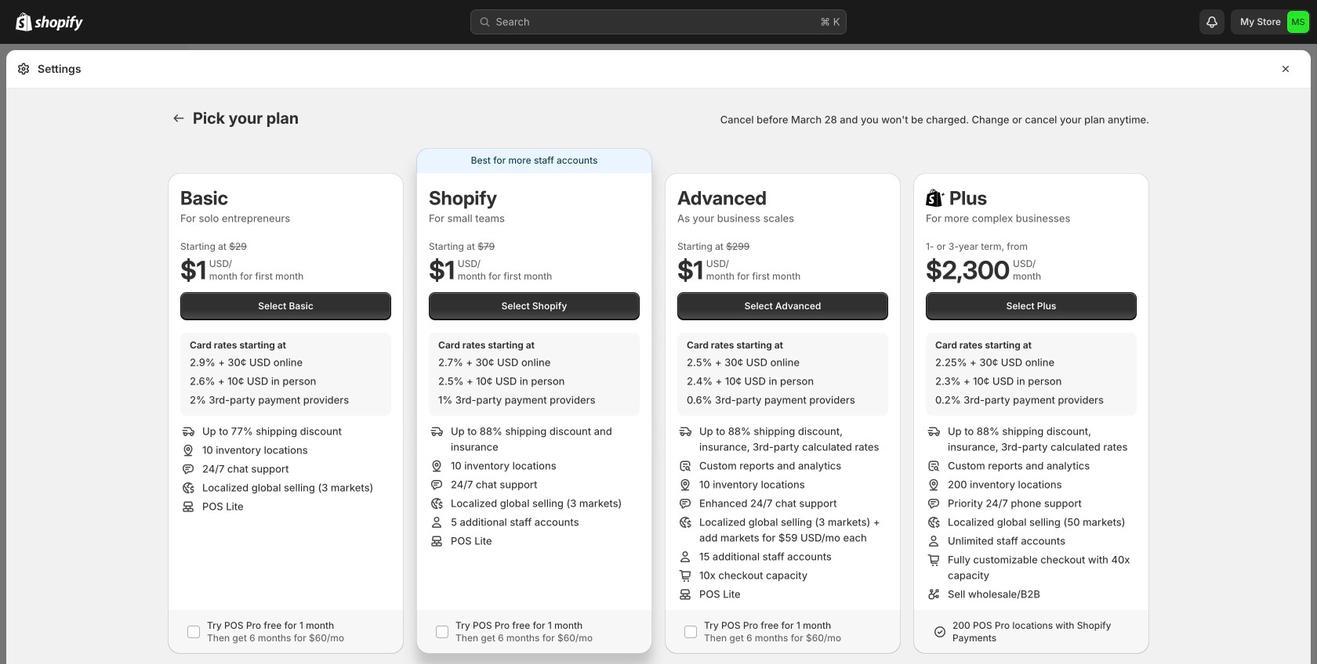 Task type: vqa. For each thing, say whether or not it's contained in the screenshot.
Discard
no



Task type: locate. For each thing, give the bounding box(es) containing it.
shopify image
[[16, 12, 32, 31], [34, 15, 83, 31]]

1 horizontal spatial shopify image
[[34, 15, 83, 31]]



Task type: describe. For each thing, give the bounding box(es) containing it.
0 horizontal spatial shopify image
[[16, 12, 32, 31]]

my store image
[[1287, 11, 1309, 33]]

settings dialog
[[6, 50, 1311, 665]]



